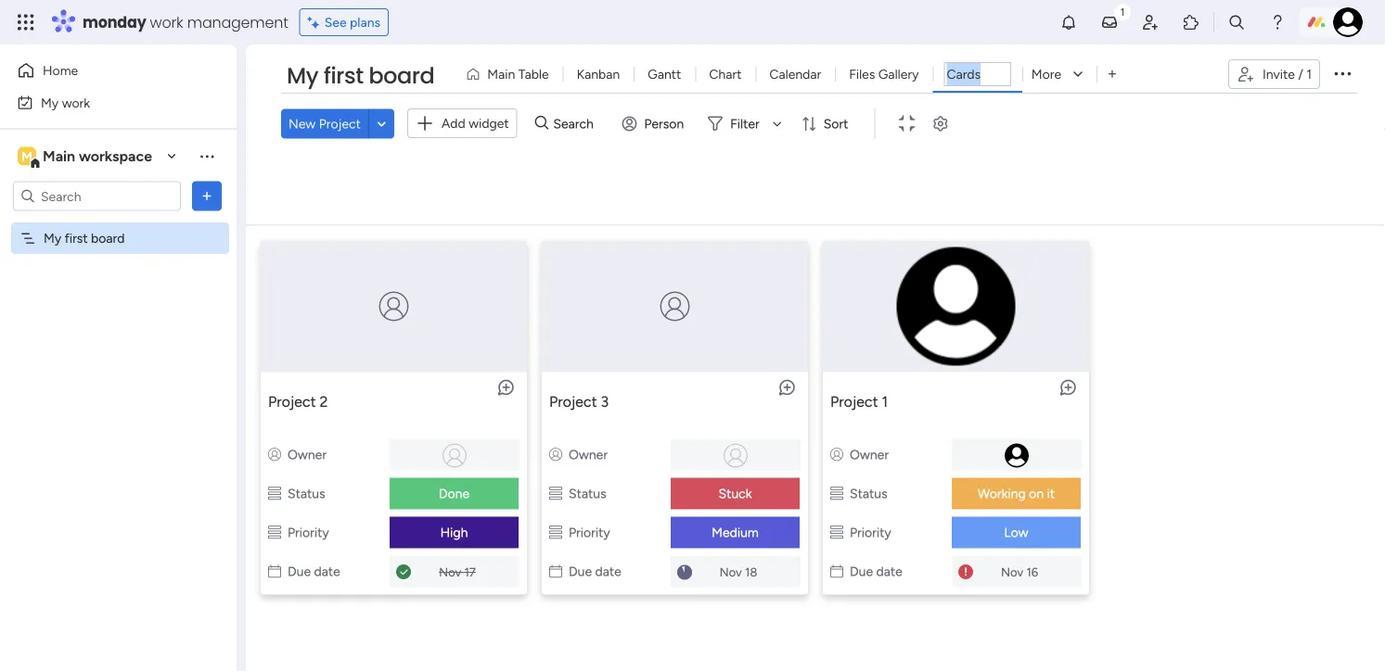Task type: vqa. For each thing, say whether or not it's contained in the screenshot.
(dam)
no



Task type: locate. For each thing, give the bounding box(es) containing it.
project for project 3
[[549, 393, 597, 411]]

3 nov from the left
[[1001, 566, 1024, 580]]

2 due date from the left
[[569, 564, 621, 580]]

v2 status outline image
[[268, 486, 281, 502], [549, 486, 562, 502], [830, 486, 843, 502], [268, 525, 281, 541], [549, 525, 562, 541]]

1 horizontal spatial board
[[369, 60, 434, 91]]

workspace
[[79, 148, 152, 165]]

status down 'project 1'
[[850, 486, 888, 502]]

1 v2 calendar view small outline image from the left
[[549, 564, 562, 580]]

work down home
[[62, 95, 90, 110]]

2 horizontal spatial owner
[[850, 447, 889, 463]]

2 due from the left
[[569, 564, 592, 580]]

board inside my first board field
[[369, 60, 434, 91]]

1 due date from the left
[[288, 564, 340, 580]]

status for 1
[[850, 486, 888, 502]]

0 horizontal spatial board
[[91, 231, 125, 246]]

main
[[487, 66, 515, 82], [43, 148, 75, 165]]

1 horizontal spatial due date
[[569, 564, 621, 580]]

0 horizontal spatial nov
[[439, 566, 461, 580]]

0 horizontal spatial work
[[62, 95, 90, 110]]

/
[[1298, 66, 1303, 82]]

due date for 2
[[288, 564, 340, 580]]

work
[[150, 12, 183, 32], [62, 95, 90, 110]]

v2 done deadline image
[[396, 564, 411, 582]]

dapulse person column image down project 3
[[549, 447, 562, 463]]

main for main table
[[487, 66, 515, 82]]

dapulse person column image for project 3
[[549, 447, 562, 463]]

my first board list box
[[0, 219, 237, 505]]

1 vertical spatial work
[[62, 95, 90, 110]]

1 vertical spatial my
[[41, 95, 59, 110]]

workspace options image
[[198, 147, 216, 165]]

dapulse person column image down "project 2"
[[268, 447, 281, 463]]

1 owner from the left
[[288, 447, 327, 463]]

owner down "project 2"
[[288, 447, 327, 463]]

2 status from the left
[[569, 486, 606, 502]]

project for project 2
[[268, 393, 316, 411]]

my down search in workspace field
[[44, 231, 61, 246]]

0 vertical spatial my first board
[[287, 60, 434, 91]]

1 vertical spatial 1
[[882, 393, 888, 411]]

done
[[439, 486, 470, 502]]

date
[[314, 564, 340, 580], [595, 564, 621, 580], [876, 564, 903, 580]]

1 vertical spatial board
[[91, 231, 125, 246]]

3 due date from the left
[[850, 564, 903, 580]]

options image
[[1332, 62, 1354, 84]]

my up new
[[287, 60, 318, 91]]

my down home
[[41, 95, 59, 110]]

person button
[[615, 109, 695, 138]]

0 horizontal spatial v2 calendar view small outline image
[[549, 564, 562, 580]]

invite members image
[[1141, 13, 1160, 32]]

dapulse person column image
[[268, 447, 281, 463], [549, 447, 562, 463]]

main left table
[[487, 66, 515, 82]]

2 horizontal spatial due date
[[850, 564, 903, 580]]

owner right dapulse person column image
[[850, 447, 889, 463]]

1 vertical spatial my first board
[[44, 231, 125, 246]]

my first board
[[287, 60, 434, 91], [44, 231, 125, 246]]

3 status from the left
[[850, 486, 888, 502]]

2 vertical spatial my
[[44, 231, 61, 246]]

first
[[324, 60, 363, 91], [65, 231, 88, 246]]

arrow down image
[[766, 113, 788, 135]]

sort button
[[794, 109, 860, 138]]

status
[[288, 486, 325, 502], [569, 486, 606, 502], [850, 486, 888, 502]]

1 horizontal spatial due
[[569, 564, 592, 580]]

owner
[[288, 447, 327, 463], [569, 447, 608, 463], [850, 447, 889, 463]]

0 vertical spatial work
[[150, 12, 183, 32]]

work right monday
[[150, 12, 183, 32]]

2 horizontal spatial priority
[[850, 525, 892, 541]]

1 status from the left
[[288, 486, 325, 502]]

chart
[[709, 66, 742, 82]]

1 card cover image image from the left
[[379, 292, 409, 322]]

nov 18
[[720, 566, 758, 580]]

1 horizontal spatial card cover image image
[[660, 292, 690, 322]]

owner down project 3
[[569, 447, 608, 463]]

on
[[1029, 486, 1044, 502]]

2 owner from the left
[[569, 447, 608, 463]]

1 horizontal spatial owner
[[569, 447, 608, 463]]

2 horizontal spatial due
[[850, 564, 873, 580]]

v2 calendar view small outline image
[[268, 564, 281, 580]]

2 date from the left
[[595, 564, 621, 580]]

17
[[464, 566, 476, 580]]

new project button
[[281, 109, 368, 138]]

nov left the 16
[[1001, 566, 1024, 580]]

nov left 17
[[439, 566, 461, 580]]

2 dapulse person column image from the left
[[549, 447, 562, 463]]

1 due from the left
[[288, 564, 311, 580]]

Search field
[[549, 111, 604, 137]]

due date
[[288, 564, 340, 580], [569, 564, 621, 580], [850, 564, 903, 580]]

v2 calendar view small outline image for project 1
[[830, 564, 843, 580]]

0 horizontal spatial priority
[[288, 525, 329, 541]]

status down project 3
[[569, 486, 606, 502]]

1 horizontal spatial priority
[[569, 525, 610, 541]]

3 date from the left
[[876, 564, 903, 580]]

my first board inside my first board field
[[287, 60, 434, 91]]

1 horizontal spatial main
[[487, 66, 515, 82]]

1 priority from the left
[[288, 525, 329, 541]]

1 image
[[1114, 1, 1131, 22]]

0 vertical spatial 1
[[1307, 66, 1312, 82]]

1 horizontal spatial date
[[595, 564, 621, 580]]

see plans
[[324, 14, 381, 30]]

files gallery button
[[835, 59, 933, 89]]

low
[[1004, 525, 1029, 541]]

1 vertical spatial first
[[65, 231, 88, 246]]

monday work management
[[83, 12, 288, 32]]

my first board down search in workspace field
[[44, 231, 125, 246]]

3 priority from the left
[[850, 525, 892, 541]]

high
[[440, 525, 468, 541]]

add widget
[[442, 116, 509, 131]]

work inside button
[[62, 95, 90, 110]]

project up dapulse person column image
[[830, 393, 878, 411]]

home
[[43, 63, 78, 78]]

v2 calendar view small outline image
[[549, 564, 562, 580], [830, 564, 843, 580]]

priority for 3
[[569, 525, 610, 541]]

kanban
[[577, 66, 620, 82]]

filter button
[[701, 109, 788, 138]]

1 dapulse person column image from the left
[[268, 447, 281, 463]]

nov for project 3
[[720, 566, 742, 580]]

main right workspace icon
[[43, 148, 75, 165]]

work for my
[[62, 95, 90, 110]]

priority
[[288, 525, 329, 541], [569, 525, 610, 541], [850, 525, 892, 541]]

board
[[369, 60, 434, 91], [91, 231, 125, 246]]

notifications image
[[1060, 13, 1078, 32]]

date for 3
[[595, 564, 621, 580]]

1 horizontal spatial nov
[[720, 566, 742, 580]]

v2 calendar view small outline image down v2 status outline image
[[830, 564, 843, 580]]

project for project 1
[[830, 393, 878, 411]]

3 owner from the left
[[850, 447, 889, 463]]

due for 2
[[288, 564, 311, 580]]

project left the "3"
[[549, 393, 597, 411]]

2 horizontal spatial status
[[850, 486, 888, 502]]

My first board field
[[282, 60, 439, 92]]

add view image
[[1109, 68, 1116, 81]]

first inside list box
[[65, 231, 88, 246]]

0 horizontal spatial main
[[43, 148, 75, 165]]

1 horizontal spatial v2 calendar view small outline image
[[830, 564, 843, 580]]

3
[[601, 393, 609, 411]]

None field
[[944, 62, 1011, 86]]

3 due from the left
[[850, 564, 873, 580]]

0 vertical spatial my
[[287, 60, 318, 91]]

board up angle down image
[[369, 60, 434, 91]]

project right new
[[319, 116, 361, 132]]

nov
[[439, 566, 461, 580], [720, 566, 742, 580], [1001, 566, 1024, 580]]

2
[[320, 393, 328, 411]]

0 vertical spatial main
[[487, 66, 515, 82]]

medium
[[712, 525, 759, 541]]

option
[[0, 222, 237, 225]]

2 card cover image image from the left
[[660, 292, 690, 322]]

project left the 2
[[268, 393, 316, 411]]

card cover image image
[[379, 292, 409, 322], [660, 292, 690, 322]]

first down search in workspace field
[[65, 231, 88, 246]]

my
[[287, 60, 318, 91], [41, 95, 59, 110], [44, 231, 61, 246]]

working
[[978, 486, 1026, 502]]

my first board up angle down image
[[287, 60, 434, 91]]

invite
[[1263, 66, 1295, 82]]

0 vertical spatial first
[[324, 60, 363, 91]]

monday
[[83, 12, 146, 32]]

1 date from the left
[[314, 564, 340, 580]]

my inside my first board field
[[287, 60, 318, 91]]

row group
[[253, 233, 1378, 610]]

1 horizontal spatial work
[[150, 12, 183, 32]]

1 horizontal spatial 1
[[1307, 66, 1312, 82]]

1 horizontal spatial first
[[324, 60, 363, 91]]

0 horizontal spatial my first board
[[44, 231, 125, 246]]

project 1
[[830, 393, 888, 411]]

project
[[319, 116, 361, 132], [268, 393, 316, 411], [549, 393, 597, 411], [830, 393, 878, 411]]

inbox image
[[1101, 13, 1119, 32]]

2 priority from the left
[[569, 525, 610, 541]]

gantt
[[648, 66, 681, 82]]

invite / 1 button
[[1229, 59, 1320, 89]]

1 nov from the left
[[439, 566, 461, 580]]

owner for 1
[[850, 447, 889, 463]]

new
[[289, 116, 316, 132]]

add
[[442, 116, 465, 131]]

calendar
[[770, 66, 821, 82]]

v2 calendar view small outline image right 17
[[549, 564, 562, 580]]

gallery
[[879, 66, 919, 82]]

project 2
[[268, 393, 328, 411]]

workspace selection element
[[18, 145, 155, 169]]

status down "project 2"
[[288, 486, 325, 502]]

0 horizontal spatial status
[[288, 486, 325, 502]]

nov for project 1
[[1001, 566, 1024, 580]]

0 vertical spatial board
[[369, 60, 434, 91]]

1
[[1307, 66, 1312, 82], [882, 393, 888, 411]]

0 horizontal spatial due date
[[288, 564, 340, 580]]

1 horizontal spatial my first board
[[287, 60, 434, 91]]

0 horizontal spatial card cover image image
[[379, 292, 409, 322]]

board down search in workspace field
[[91, 231, 125, 246]]

v2 status outline image
[[830, 525, 843, 541]]

new project
[[289, 116, 361, 132]]

2 horizontal spatial date
[[876, 564, 903, 580]]

0 horizontal spatial 1
[[882, 393, 888, 411]]

0 horizontal spatial dapulse person column image
[[268, 447, 281, 463]]

0 horizontal spatial owner
[[288, 447, 327, 463]]

2 nov from the left
[[720, 566, 742, 580]]

1 horizontal spatial status
[[569, 486, 606, 502]]

1 vertical spatial main
[[43, 148, 75, 165]]

nov left 18
[[720, 566, 742, 580]]

0 horizontal spatial first
[[65, 231, 88, 246]]

main inside workspace selection element
[[43, 148, 75, 165]]

1 horizontal spatial dapulse person column image
[[549, 447, 562, 463]]

0 horizontal spatial date
[[314, 564, 340, 580]]

v2 calendar view small outline image for project 3
[[549, 564, 562, 580]]

main inside button
[[487, 66, 515, 82]]

v2 status outline image for project 3
[[549, 486, 562, 502]]

files
[[849, 66, 875, 82]]

2 v2 calendar view small outline image from the left
[[830, 564, 843, 580]]

first up new project button on the left top
[[324, 60, 363, 91]]

my work
[[41, 95, 90, 110]]

due
[[288, 564, 311, 580], [569, 564, 592, 580], [850, 564, 873, 580]]

0 horizontal spatial due
[[288, 564, 311, 580]]

see
[[324, 14, 347, 30]]

2 horizontal spatial nov
[[1001, 566, 1024, 580]]



Task type: describe. For each thing, give the bounding box(es) containing it.
management
[[187, 12, 288, 32]]

files gallery
[[849, 66, 919, 82]]

options image
[[198, 187, 216, 206]]

owner for 3
[[569, 447, 608, 463]]

table
[[518, 66, 549, 82]]

kanban button
[[563, 59, 634, 89]]

1 inside button
[[1307, 66, 1312, 82]]

select product image
[[17, 13, 35, 32]]

my inside my work button
[[41, 95, 59, 110]]

it
[[1047, 486, 1055, 502]]

more
[[1032, 66, 1062, 82]]

invite / 1
[[1263, 66, 1312, 82]]

nov 16
[[1001, 566, 1038, 580]]

search everything image
[[1228, 13, 1246, 32]]

date for 1
[[876, 564, 903, 580]]

gantt button
[[634, 59, 695, 89]]

more button
[[1023, 59, 1097, 89]]

m
[[21, 148, 32, 164]]

v2 overdue deadline image
[[959, 564, 973, 582]]

plans
[[350, 14, 381, 30]]

my inside my first board list box
[[44, 231, 61, 246]]

16
[[1027, 566, 1038, 580]]

project 3
[[549, 393, 609, 411]]

due date for 3
[[569, 564, 621, 580]]

home button
[[11, 56, 200, 85]]

v2 status outline image for project 1
[[830, 486, 843, 502]]

v2 status outline image for project 2
[[268, 486, 281, 502]]

main workspace
[[43, 148, 152, 165]]

my work button
[[11, 88, 200, 117]]

filter
[[730, 116, 760, 132]]

dapulse person column image
[[830, 447, 844, 463]]

add widget button
[[407, 109, 517, 138]]

priority for 1
[[850, 525, 892, 541]]

status for 3
[[569, 486, 606, 502]]

stuck
[[719, 486, 752, 502]]

calendar button
[[756, 59, 835, 89]]

due for 1
[[850, 564, 873, 580]]

help image
[[1268, 13, 1287, 32]]

work for monday
[[150, 12, 183, 32]]

due for 3
[[569, 564, 592, 580]]

v2 search image
[[535, 113, 549, 134]]

date for 2
[[314, 564, 340, 580]]

due date for 1
[[850, 564, 903, 580]]

first inside field
[[324, 60, 363, 91]]

apps image
[[1182, 13, 1201, 32]]

working on it
[[978, 486, 1055, 502]]

row group containing project 2
[[253, 233, 1378, 610]]

widget
[[469, 116, 509, 131]]

main table
[[487, 66, 549, 82]]

workspace image
[[18, 146, 36, 167]]

1 inside row group
[[882, 393, 888, 411]]

nov 17
[[439, 566, 476, 580]]

owner for 2
[[288, 447, 327, 463]]

project inside button
[[319, 116, 361, 132]]

angle down image
[[377, 117, 386, 131]]

dapulse person column image for project 2
[[268, 447, 281, 463]]

Search in workspace field
[[39, 186, 155, 207]]

nov for project 2
[[439, 566, 461, 580]]

card cover image image for project 3
[[660, 292, 690, 322]]

board inside my first board list box
[[91, 231, 125, 246]]

main table button
[[459, 59, 563, 89]]

see plans button
[[299, 8, 389, 36]]

18
[[745, 566, 758, 580]]

my first board inside my first board list box
[[44, 231, 125, 246]]

card cover image image for project 2
[[379, 292, 409, 322]]

sort
[[824, 116, 849, 132]]

priority for 2
[[288, 525, 329, 541]]

john smith image
[[1333, 7, 1363, 37]]

chart button
[[695, 59, 756, 89]]

main for main workspace
[[43, 148, 75, 165]]

status for 2
[[288, 486, 325, 502]]

person
[[644, 116, 684, 132]]



